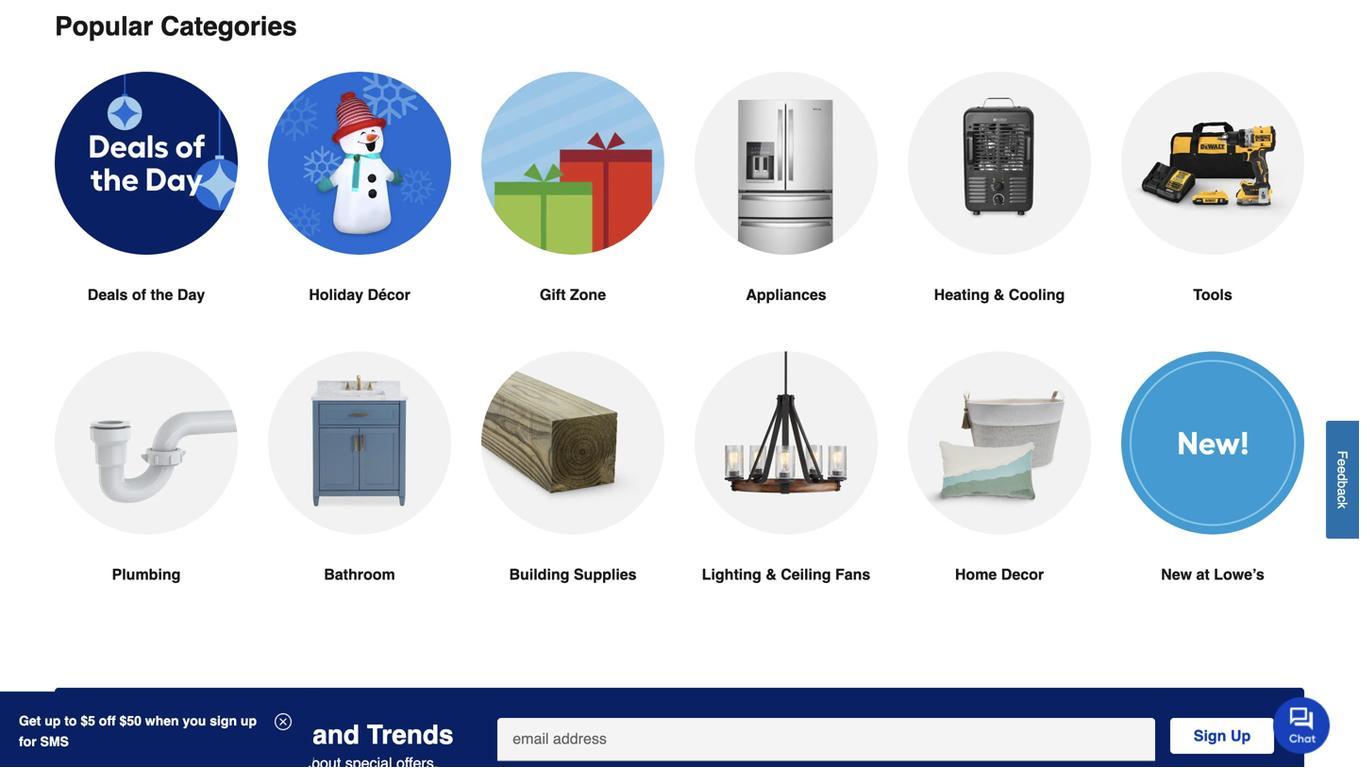 Task type: vqa. For each thing, say whether or not it's contained in the screenshot.
Bathroom link
yes



Task type: describe. For each thing, give the bounding box(es) containing it.
emailAddress text field
[[505, 719, 1148, 751]]

tools link
[[1122, 72, 1305, 352]]

sms
[[40, 735, 69, 750]]

d
[[1336, 474, 1351, 481]]

a stainless french door refrigerator with a bottom freezer and middle storage drawer. image
[[695, 72, 878, 255]]

an icon of red and green wrapped gifts. image
[[482, 72, 665, 255]]

trends
[[367, 721, 454, 751]]

a blue 2-door bathroom vanity with a white top, gold faucet and gold hardware. image
[[268, 352, 451, 535]]

heating & cooling link
[[908, 72, 1092, 352]]

of
[[132, 286, 146, 304]]

get up to $5 off $50 when you sign up for sms
[[19, 714, 257, 750]]

lighting & ceiling fans link
[[695, 352, 878, 632]]

2 e from the top
[[1336, 466, 1351, 474]]

new
[[1162, 566, 1193, 584]]

at
[[1197, 566, 1210, 584]]

gift
[[540, 286, 566, 304]]

for
[[19, 735, 37, 750]]

décor
[[368, 286, 411, 304]]

b
[[1336, 481, 1351, 489]]

lighting & ceiling fans
[[702, 566, 871, 584]]

new at lowe's link
[[1122, 352, 1305, 632]]

an end section of a four-by-four pressure treated post. image
[[482, 352, 665, 535]]

holiday décor
[[309, 286, 411, 304]]

popular
[[55, 12, 153, 42]]

deals of the day
[[88, 286, 205, 304]]

cooling
[[1009, 286, 1066, 304]]

f e e d b a c k
[[1336, 451, 1351, 509]]

appliances
[[746, 286, 827, 304]]

inspiration
[[170, 721, 305, 751]]

a 5-light black metal and wood chandelier. image
[[695, 352, 878, 535]]

k
[[1336, 502, 1351, 509]]

bathroom link
[[268, 352, 451, 632]]

plumbing link
[[55, 352, 238, 632]]

a dewalt cordless drill with batteries, a charger and a soft case. image
[[1122, 72, 1305, 255]]

tools
[[1194, 286, 1233, 304]]

deals of the day icon. image
[[55, 72, 238, 255]]

home decor
[[956, 566, 1045, 584]]

gift zone link
[[482, 72, 665, 352]]

deals
[[88, 286, 128, 304]]

the
[[151, 286, 173, 304]]

1 up from the left
[[45, 714, 61, 729]]

chat invite button image
[[1274, 697, 1332, 755]]

zone
[[570, 286, 606, 304]]

f e e d b a c k button
[[1327, 421, 1360, 539]]

building supplies link
[[482, 352, 665, 632]]

ceiling
[[781, 566, 832, 584]]



Task type: locate. For each thing, give the bounding box(es) containing it.
sign up
[[1194, 728, 1252, 745]]

e up 'b'
[[1336, 466, 1351, 474]]

to
[[64, 714, 77, 729]]

& right heating on the top right
[[994, 286, 1005, 304]]

a black indoor utility heater with a thermostat. image
[[908, 72, 1092, 255]]

& for lighting
[[766, 566, 777, 584]]

deals,
[[85, 721, 163, 751]]

heating
[[935, 286, 990, 304]]

1 vertical spatial &
[[766, 566, 777, 584]]

& for heating
[[994, 286, 1005, 304]]

up left to
[[45, 714, 61, 729]]

1 horizontal spatial &
[[994, 286, 1005, 304]]

plumbing
[[112, 566, 181, 584]]

a
[[1336, 489, 1351, 496]]

when
[[145, 714, 179, 729]]

up
[[1231, 728, 1252, 745]]

up
[[45, 714, 61, 729], [241, 714, 257, 729]]

0 vertical spatial &
[[994, 286, 1005, 304]]

heating & cooling
[[935, 286, 1066, 304]]

deals, inspiration and trends
[[85, 721, 454, 751]]

you
[[183, 714, 206, 729]]

& left ceiling
[[766, 566, 777, 584]]

&
[[994, 286, 1005, 304], [766, 566, 777, 584]]

deals of the day link
[[55, 72, 238, 352]]

decor
[[1002, 566, 1045, 584]]

get
[[19, 714, 41, 729]]

off
[[99, 714, 116, 729]]

0 horizontal spatial up
[[45, 714, 61, 729]]

sign
[[1194, 728, 1227, 745]]

up right sign
[[241, 714, 257, 729]]

holiday décor link
[[268, 72, 451, 352]]

bathroom
[[324, 566, 395, 584]]

2 up from the left
[[241, 714, 257, 729]]

1 e from the top
[[1336, 459, 1351, 466]]

e
[[1336, 459, 1351, 466], [1336, 466, 1351, 474]]

lighting
[[702, 566, 762, 584]]

holiday
[[309, 286, 364, 304]]

fans
[[836, 566, 871, 584]]

home decor link
[[908, 352, 1092, 632]]

sign up button
[[1171, 719, 1275, 755]]

1 horizontal spatial up
[[241, 714, 257, 729]]

and
[[313, 721, 360, 751]]

lowe's
[[1215, 566, 1265, 584]]

gift zone
[[540, 286, 606, 304]]

new. image
[[1122, 352, 1305, 535]]

$5
[[81, 714, 95, 729]]

building supplies
[[509, 566, 637, 584]]

new at lowe's
[[1162, 566, 1265, 584]]

c
[[1336, 496, 1351, 502]]

an inflatable snowman decoration with a red-and-white striped hat, blue mittens and a blue scarf. image
[[268, 72, 451, 255]]

appliances link
[[695, 72, 878, 352]]

supplies
[[574, 566, 637, 584]]

e up d
[[1336, 459, 1351, 466]]

home
[[956, 566, 998, 584]]

0 horizontal spatial &
[[766, 566, 777, 584]]

$50
[[120, 714, 142, 729]]

f
[[1336, 451, 1351, 459]]

day
[[177, 286, 205, 304]]

building
[[509, 566, 570, 584]]

a white p v c p-trap. image
[[55, 352, 238, 535]]

categories
[[161, 12, 297, 42]]

sign
[[210, 714, 237, 729]]

popular categories
[[55, 12, 297, 42]]

a gray fabric storage basket with a white liner and a taupe, blue and green lumbar pillow. image
[[908, 352, 1092, 535]]



